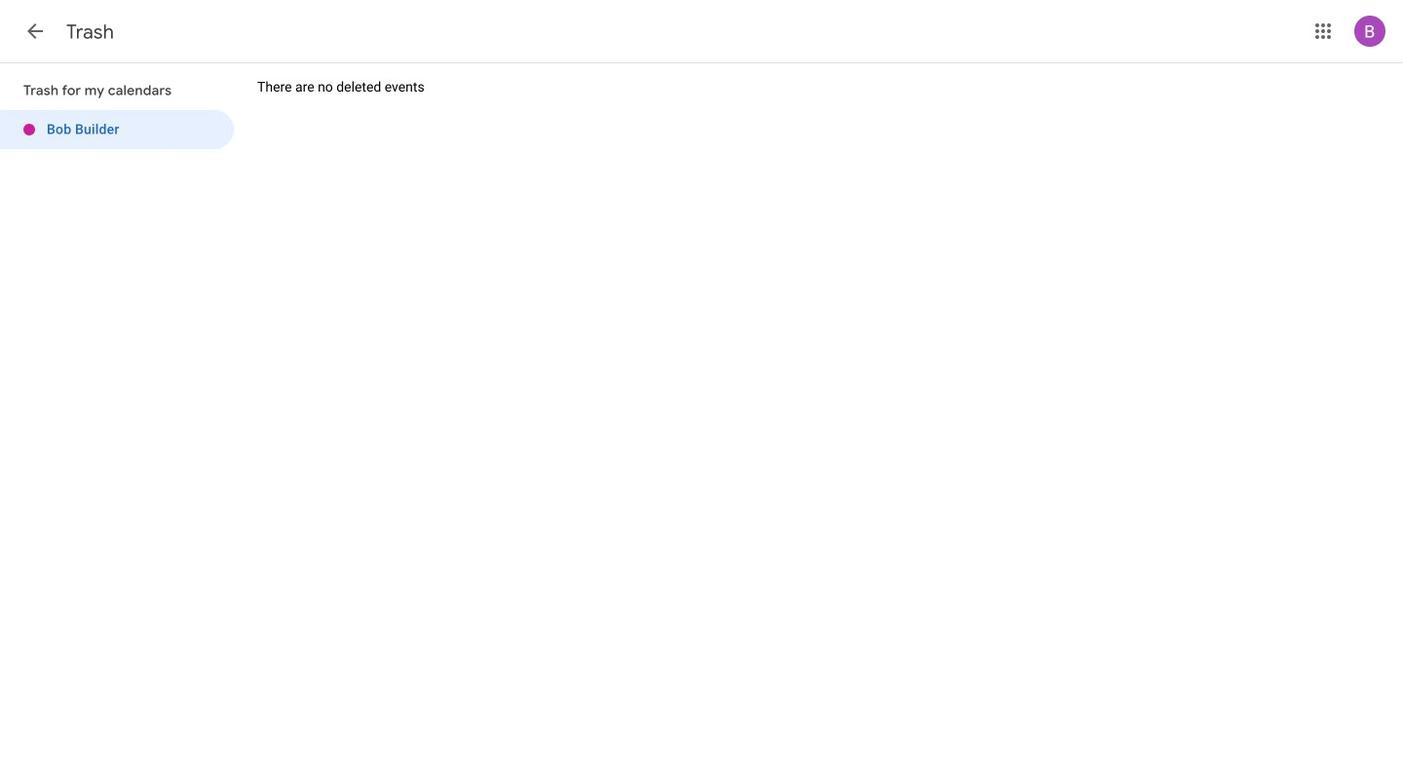 Task type: vqa. For each thing, say whether or not it's contained in the screenshot.
included
no



Task type: describe. For each thing, give the bounding box(es) containing it.
go back image
[[23, 19, 47, 43]]



Task type: locate. For each thing, give the bounding box(es) containing it.
list item
[[0, 110, 234, 149]]

heading
[[66, 19, 114, 44]]



